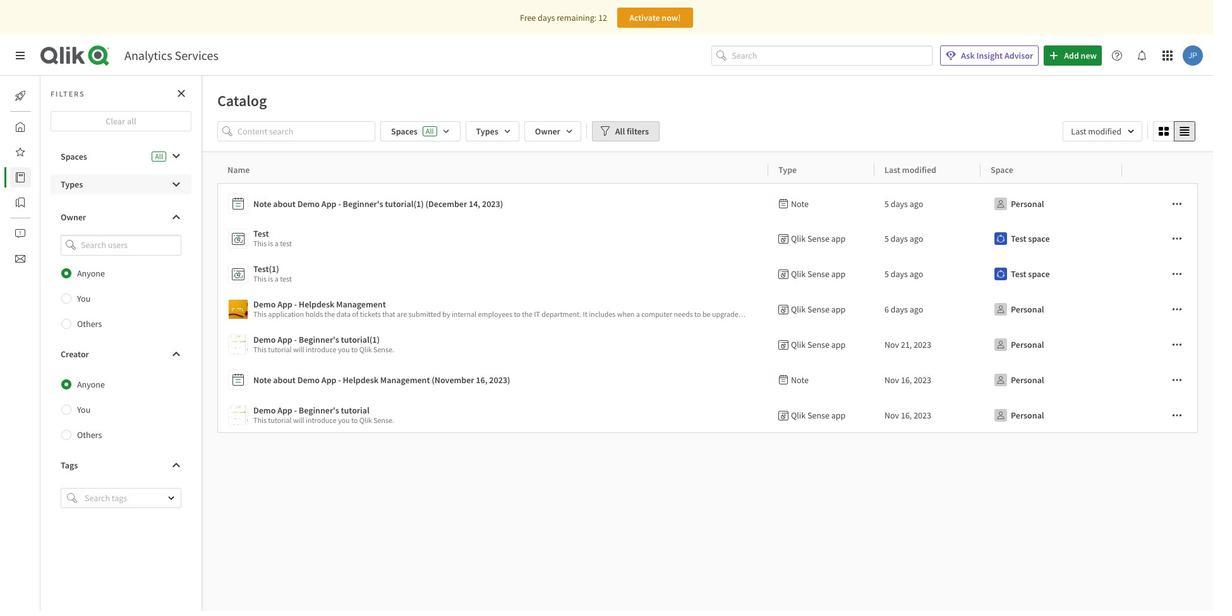 Task type: vqa. For each thing, say whether or not it's contained in the screenshot.
Cases in the High Priority Cases 72
no



Task type: describe. For each thing, give the bounding box(es) containing it.
advisor
[[1005, 50, 1034, 61]]

test space for test
[[1012, 233, 1051, 245]]

app for demo app - helpdesk management
[[278, 299, 293, 310]]

2023 for demo app - beginner's tutorial(1)
[[914, 340, 932, 351]]

demo app - beginner's tutorial(1) this tutorial will introduce you to qlik sense.
[[254, 334, 394, 355]]

6
[[885, 304, 890, 315]]

test space cell for test
[[981, 221, 1123, 257]]

qlik for test
[[792, 233, 806, 245]]

note cell for 5 days ago
[[769, 183, 875, 221]]

helpdesk inside button
[[299, 299, 335, 310]]

0 vertical spatial owner button
[[525, 121, 582, 142]]

qlik sense app image
[[229, 336, 248, 355]]

test(1)
[[254, 264, 279, 275]]

cell for test
[[1123, 221, 1199, 257]]

personal for nov 16, 2023
[[1012, 410, 1045, 422]]

qlik sense app cell for demo app - helpdesk management
[[769, 292, 875, 327]]

2 2023 from the top
[[914, 375, 932, 386]]

Search text field
[[732, 45, 933, 66]]

days for test
[[891, 233, 909, 245]]

qlik sense app cell for test
[[769, 221, 875, 257]]

2 nov from the top
[[885, 375, 900, 386]]

0 horizontal spatial modified
[[903, 164, 937, 176]]

all inside dropdown button
[[616, 126, 625, 137]]

1 personal from the top
[[1012, 199, 1045, 210]]

search tags image
[[67, 494, 77, 504]]

space for test
[[1029, 233, 1051, 245]]

0 horizontal spatial last
[[885, 164, 901, 176]]

alerts
[[40, 228, 62, 240]]

introduce for tutorial(1)
[[306, 345, 337, 355]]

this inside demo app - beginner's tutorial(1) this tutorial will introduce you to qlik sense.
[[254, 345, 267, 355]]

qlik sense app for demo app - beginner's tutorial(1)
[[792, 340, 846, 351]]

note inside button
[[254, 199, 272, 210]]

ask insight advisor
[[962, 50, 1034, 61]]

sense. for demo app - beginner's tutorial(1)
[[374, 345, 394, 355]]

analytics services element
[[125, 47, 219, 63]]

nov 21, 2023
[[885, 340, 932, 351]]

this inside the test this is a test
[[254, 239, 267, 248]]

creator option group
[[51, 372, 192, 448]]

nov 21, 2023 cell
[[875, 327, 981, 363]]

5 days ago button for test
[[885, 229, 924, 249]]

4 personal cell from the top
[[981, 363, 1123, 398]]

ago for demo app - helpdesk management
[[910, 304, 924, 315]]

tutorial for demo app - beginner's tutorial
[[268, 416, 292, 425]]

1 personal button from the top
[[991, 194, 1047, 214]]

0 horizontal spatial spaces
[[61, 151, 87, 162]]

nov 21, 2023 button
[[885, 335, 932, 355]]

1 vertical spatial owner
[[61, 212, 86, 223]]

note cell for nov 16, 2023
[[769, 363, 875, 398]]

1 ago from the top
[[910, 199, 924, 210]]

sense for demo app - beginner's tutorial(1)
[[808, 340, 830, 351]]

2 nov 16, 2023 from the top
[[885, 410, 932, 422]]

nov for tutorial(1)
[[885, 340, 900, 351]]

demo inside button
[[298, 375, 320, 386]]

qlik for demo app - beginner's tutorial(1)
[[792, 340, 806, 351]]

you for tutorial
[[338, 416, 350, 425]]

james peterson image
[[1184, 46, 1204, 66]]

all filters button
[[592, 121, 660, 142]]

6 days ago button
[[885, 300, 924, 320]]

test space cell for test(1)
[[981, 257, 1123, 292]]

beginner's for tutorial
[[299, 405, 339, 417]]

catalog link
[[10, 168, 69, 188]]

all filters
[[616, 126, 649, 137]]

test for test(1)
[[1012, 269, 1027, 280]]

space for test(1)
[[1029, 269, 1051, 280]]

qlik sense app for test
[[792, 233, 846, 245]]

nov 16, 2023 cell for qlik sense app
[[875, 398, 981, 434]]

this inside demo app - beginner's tutorial this tutorial will introduce you to qlik sense.
[[254, 416, 267, 425]]

name
[[228, 164, 250, 176]]

16, inside button
[[476, 375, 488, 386]]

a for test
[[275, 239, 279, 248]]

open image
[[168, 495, 175, 502]]

16, inside button
[[902, 410, 913, 422]]

app inside button
[[322, 375, 337, 386]]

test inside the test this is a test
[[254, 228, 269, 240]]

qlik sense app cell for demo app - beginner's tutorial
[[769, 398, 875, 434]]

2023) for note about demo app - helpdesk management (november 16, 2023)
[[490, 375, 511, 386]]

creator button
[[51, 344, 192, 365]]

modified inside field
[[1089, 126, 1122, 137]]

searchbar element
[[712, 45, 933, 66]]

qlik sense app for demo app - beginner's tutorial
[[792, 410, 846, 422]]

nov 16, 2023 button
[[885, 406, 932, 426]]

more actions image for 6 days ago
[[1173, 305, 1183, 315]]

sense for demo app - beginner's tutorial
[[808, 410, 830, 422]]

others for creator option group
[[77, 430, 102, 441]]

6 cell from the top
[[1123, 363, 1199, 398]]

filters
[[627, 126, 649, 137]]

1 vertical spatial last modified
[[885, 164, 937, 176]]

a for test(1)
[[275, 274, 279, 284]]

12
[[599, 12, 608, 23]]

demo app - helpdesk management
[[254, 299, 386, 310]]

5 days ago button for test(1)
[[885, 264, 924, 285]]

1 vertical spatial owner button
[[51, 207, 192, 228]]

cell for test(1)
[[1123, 257, 1199, 292]]

spaces inside filters region
[[391, 126, 418, 137]]

more actions image for test(1)
[[1173, 269, 1183, 279]]

2023) for note about demo app - beginner's tutorial(1) (december 14, 2023)
[[482, 199, 503, 210]]

21,
[[902, 340, 913, 351]]

1 personal cell from the top
[[981, 183, 1123, 221]]

free days remaining: 12
[[520, 12, 608, 23]]

test space button for test
[[991, 229, 1053, 249]]

sense for demo app - helpdesk management
[[808, 304, 830, 315]]

now!
[[662, 12, 681, 23]]

app for demo app - beginner's tutorial
[[832, 410, 846, 422]]

qlik inside demo app - beginner's tutorial this tutorial will introduce you to qlik sense.
[[360, 416, 372, 425]]

5 days ago cell for test
[[875, 221, 981, 257]]

5 for test
[[885, 233, 890, 245]]

sense. for demo app - beginner's tutorial
[[374, 416, 394, 425]]

more actions image for demo app - beginner's tutorial(1)
[[1173, 340, 1183, 350]]

qlik sense app image for demo app - beginner's tutorial
[[229, 407, 248, 425]]

demo app - beginner's tutorial this tutorial will introduce you to qlik sense.
[[254, 405, 394, 425]]

cell for demo app - beginner's tutorial
[[1123, 398, 1199, 434]]

add new button
[[1045, 46, 1103, 66]]

days for test(1)
[[891, 269, 909, 280]]

2023 for demo app - beginner's tutorial
[[914, 410, 932, 422]]

1 horizontal spatial all
[[426, 126, 434, 136]]

filters
[[51, 89, 85, 98]]

last modified inside field
[[1072, 126, 1122, 137]]

home link
[[10, 117, 63, 137]]

- for management
[[294, 299, 297, 310]]

services
[[175, 47, 219, 63]]

test for test
[[280, 239, 292, 248]]

to for tutorial(1)
[[351, 345, 358, 355]]

add
[[1065, 50, 1080, 61]]

(december
[[426, 199, 467, 210]]

qlik for demo app - beginner's tutorial
[[792, 410, 806, 422]]

ago for test
[[910, 233, 924, 245]]

will for tutorial(1)
[[293, 345, 305, 355]]

app for demo app - beginner's tutorial(1)
[[832, 340, 846, 351]]

5 days ago for test(1)
[[885, 269, 924, 280]]

remaining:
[[557, 12, 597, 23]]



Task type: locate. For each thing, give the bounding box(es) containing it.
days for demo app - helpdesk management
[[891, 304, 909, 315]]

2 test space button from the top
[[991, 264, 1053, 285]]

filters region
[[202, 119, 1214, 152]]

3 5 days ago from the top
[[885, 269, 924, 280]]

nov 16, 2023 cell
[[875, 363, 981, 398], [875, 398, 981, 434]]

to
[[351, 345, 358, 355], [351, 416, 358, 425]]

2 test space from the top
[[1012, 269, 1051, 280]]

1 anyone from the top
[[77, 268, 105, 279]]

tutorial(1) inside demo app - beginner's tutorial(1) this tutorial will introduce you to qlik sense.
[[341, 334, 380, 346]]

test space for test(1)
[[1012, 269, 1051, 280]]

0 vertical spatial 5 days ago
[[885, 199, 924, 210]]

space
[[991, 164, 1014, 176]]

more actions image
[[1173, 305, 1183, 315], [1173, 376, 1183, 386], [1173, 411, 1183, 421]]

note cell
[[769, 183, 875, 221], [769, 363, 875, 398]]

5 personal button from the top
[[991, 406, 1047, 426]]

2 horizontal spatial all
[[616, 126, 625, 137]]

demo for demo app - beginner's tutorial this tutorial will introduce you to qlik sense.
[[254, 405, 276, 417]]

3 app from the top
[[832, 304, 846, 315]]

- inside button
[[338, 375, 341, 386]]

- inside demo app - beginner's tutorial this tutorial will introduce you to qlik sense.
[[294, 405, 297, 417]]

1 vertical spatial is
[[268, 274, 273, 284]]

2 space from the top
[[1029, 269, 1051, 280]]

demo inside button
[[254, 299, 276, 310]]

owner button
[[525, 121, 582, 142], [51, 207, 192, 228]]

0 vertical spatial to
[[351, 345, 358, 355]]

test space button
[[991, 229, 1053, 249], [991, 264, 1053, 285]]

4 qlik sense app from the top
[[792, 340, 846, 351]]

test up test(1) this is a test
[[280, 239, 292, 248]]

1 horizontal spatial spaces
[[391, 126, 418, 137]]

4 app from the top
[[832, 340, 846, 351]]

owner inside filters region
[[535, 126, 561, 137]]

insight
[[977, 50, 1003, 61]]

0 vertical spatial nov
[[885, 340, 900, 351]]

2 5 days ago cell from the top
[[875, 221, 981, 257]]

3 5 days ago cell from the top
[[875, 257, 981, 292]]

anyone down the creator
[[77, 379, 105, 390]]

1 horizontal spatial owner
[[535, 126, 561, 137]]

1 horizontal spatial types
[[476, 126, 499, 137]]

management inside button
[[380, 375, 430, 386]]

0 vertical spatial qlik sense app image
[[229, 300, 248, 319]]

1 horizontal spatial owner button
[[525, 121, 582, 142]]

2 introduce from the top
[[306, 416, 337, 425]]

0 horizontal spatial types button
[[51, 174, 192, 195]]

1 vertical spatial qlik sense app image
[[229, 407, 248, 425]]

5 for test(1)
[[885, 269, 890, 280]]

4 sense from the top
[[808, 340, 830, 351]]

collections image
[[15, 198, 25, 208]]

0 vertical spatial 5
[[885, 199, 890, 210]]

helpdesk up demo app - beginner's tutorial(1) this tutorial will introduce you to qlik sense.
[[299, 299, 335, 310]]

0 horizontal spatial types
[[61, 179, 83, 190]]

3 more actions image from the top
[[1173, 269, 1183, 279]]

- inside demo app - beginner's tutorial(1) this tutorial will introduce you to qlik sense.
[[294, 334, 297, 346]]

2023 inside "nov 16, 2023" button
[[914, 410, 932, 422]]

Search users text field
[[78, 235, 166, 256]]

personal button for nov 16, 2023
[[991, 406, 1047, 426]]

app for demo app - helpdesk management
[[832, 304, 846, 315]]

sense for test
[[808, 233, 830, 245]]

6 days ago
[[885, 304, 924, 315]]

2 cell from the top
[[1123, 221, 1199, 257]]

alerts link
[[10, 224, 62, 244]]

1 more actions image from the top
[[1173, 199, 1183, 209]]

test
[[280, 239, 292, 248], [280, 274, 292, 284]]

2 others from the top
[[77, 430, 102, 441]]

others
[[77, 318, 102, 330], [77, 430, 102, 441]]

anyone down search users text field
[[77, 268, 105, 279]]

navigation pane element
[[0, 81, 69, 274]]

qlik sense app for test(1)
[[792, 269, 846, 280]]

1 space from the top
[[1029, 233, 1051, 245]]

this
[[254, 239, 267, 248], [254, 274, 267, 284], [254, 345, 267, 355], [254, 416, 267, 425]]

ask
[[962, 50, 975, 61]]

sense. down note about demo app - helpdesk management (november 16, 2023)
[[374, 416, 394, 425]]

2023) inside button
[[482, 199, 503, 210]]

1 you from the top
[[77, 293, 91, 304]]

0 vertical spatial others
[[77, 318, 102, 330]]

3 2023 from the top
[[914, 410, 932, 422]]

is inside the test this is a test
[[268, 239, 273, 248]]

3 qlik sense app cell from the top
[[769, 292, 875, 327]]

1 vertical spatial to
[[351, 416, 358, 425]]

0 vertical spatial 5 days ago button
[[885, 229, 924, 249]]

1 sense from the top
[[808, 233, 830, 245]]

- for tutorial
[[294, 405, 297, 417]]

1 nov 16, 2023 cell from the top
[[875, 363, 981, 398]]

2 this from the top
[[254, 274, 267, 284]]

2 vertical spatial nov
[[885, 410, 900, 422]]

type
[[779, 164, 797, 176]]

1 2023 from the top
[[914, 340, 932, 351]]

anyone
[[77, 268, 105, 279], [77, 379, 105, 390]]

1 vertical spatial types
[[61, 179, 83, 190]]

all
[[616, 126, 625, 137], [426, 126, 434, 136], [155, 152, 163, 161]]

app inside demo app - beginner's tutorial this tutorial will introduce you to qlik sense.
[[278, 405, 293, 417]]

0 vertical spatial you
[[77, 293, 91, 304]]

a inside test(1) this is a test
[[275, 274, 279, 284]]

4 ago from the top
[[910, 304, 924, 315]]

3 personal cell from the top
[[981, 327, 1123, 363]]

1 app from the top
[[832, 233, 846, 245]]

you for tutorial(1)
[[338, 345, 350, 355]]

test(1) this is a test
[[254, 264, 292, 284]]

2 nov 16, 2023 cell from the top
[[875, 398, 981, 434]]

5 days ago cell for test(1)
[[875, 257, 981, 292]]

3 cell from the top
[[1123, 257, 1199, 292]]

4 personal from the top
[[1012, 375, 1045, 386]]

1 vertical spatial sense.
[[374, 416, 394, 425]]

personal for 6 days ago
[[1012, 304, 1045, 315]]

0 vertical spatial beginner's
[[343, 199, 383, 210]]

qlik inside demo app - beginner's tutorial(1) this tutorial will introduce you to qlik sense.
[[360, 345, 372, 355]]

2 5 days ago button from the top
[[885, 264, 924, 285]]

1 note cell from the top
[[769, 183, 875, 221]]

sense for test(1)
[[808, 269, 830, 280]]

about inside button
[[273, 199, 296, 210]]

2 qlik sense app from the top
[[792, 269, 846, 280]]

tutorial(1)
[[385, 199, 424, 210], [341, 334, 380, 346]]

test
[[254, 228, 269, 240], [1012, 233, 1027, 245], [1012, 269, 1027, 280]]

others inside 'owner' 'option group'
[[77, 318, 102, 330]]

3 5 from the top
[[885, 269, 890, 280]]

you inside demo app - beginner's tutorial(1) this tutorial will introduce you to qlik sense.
[[338, 345, 350, 355]]

about up the test this is a test
[[273, 199, 296, 210]]

is
[[268, 239, 273, 248], [268, 274, 273, 284]]

activate
[[630, 12, 660, 23]]

0 vertical spatial is
[[268, 239, 273, 248]]

3 nov from the top
[[885, 410, 900, 422]]

1 will from the top
[[293, 345, 305, 355]]

1 vertical spatial you
[[338, 416, 350, 425]]

introduce
[[306, 345, 337, 355], [306, 416, 337, 425]]

1 test from the top
[[280, 239, 292, 248]]

1 test space from the top
[[1012, 233, 1051, 245]]

more actions image for test
[[1173, 234, 1183, 244]]

beginner's inside demo app - beginner's tutorial this tutorial will introduce you to qlik sense.
[[299, 405, 339, 417]]

ago
[[910, 199, 924, 210], [910, 233, 924, 245], [910, 269, 924, 280], [910, 304, 924, 315]]

1 horizontal spatial modified
[[1089, 126, 1122, 137]]

1 more actions image from the top
[[1173, 305, 1183, 315]]

about up demo app - beginner's tutorial this tutorial will introduce you to qlik sense.
[[273, 375, 296, 386]]

tutorial for demo app - beginner's tutorial(1)
[[268, 345, 292, 355]]

1 you from the top
[[338, 345, 350, 355]]

last inside field
[[1072, 126, 1087, 137]]

0 vertical spatial will
[[293, 345, 305, 355]]

4 personal button from the top
[[991, 370, 1047, 391]]

beginner's for tutorial(1)
[[299, 334, 339, 346]]

2 test from the top
[[280, 274, 292, 284]]

2 more actions image from the top
[[1173, 234, 1183, 244]]

test space
[[1012, 233, 1051, 245], [1012, 269, 1051, 280]]

0 vertical spatial test space
[[1012, 233, 1051, 245]]

0 horizontal spatial all
[[155, 152, 163, 161]]

spaces
[[391, 126, 418, 137], [61, 151, 87, 162]]

days inside button
[[891, 304, 909, 315]]

1 vertical spatial types button
[[51, 174, 192, 195]]

is up test(1) at the left top
[[268, 239, 273, 248]]

0 vertical spatial more actions image
[[1173, 305, 1183, 315]]

0 horizontal spatial helpdesk
[[299, 299, 335, 310]]

5 qlik sense app from the top
[[792, 410, 846, 422]]

others inside creator option group
[[77, 430, 102, 441]]

creator
[[61, 349, 89, 360]]

2 5 days ago from the top
[[885, 233, 924, 245]]

sense
[[808, 233, 830, 245], [808, 269, 830, 280], [808, 304, 830, 315], [808, 340, 830, 351], [808, 410, 830, 422]]

qlik sense app cell for demo app - beginner's tutorial(1)
[[769, 327, 875, 363]]

1 vertical spatial note cell
[[769, 363, 875, 398]]

1 vertical spatial nov
[[885, 375, 900, 386]]

more actions image
[[1173, 199, 1183, 209], [1173, 234, 1183, 244], [1173, 269, 1183, 279], [1173, 340, 1183, 350]]

test for test(1)
[[280, 274, 292, 284]]

0 vertical spatial a
[[275, 239, 279, 248]]

2 vertical spatial more actions image
[[1173, 411, 1183, 421]]

you up the creator
[[77, 293, 91, 304]]

1 horizontal spatial helpdesk
[[343, 375, 379, 386]]

qlik
[[792, 233, 806, 245], [792, 269, 806, 280], [792, 304, 806, 315], [792, 340, 806, 351], [360, 345, 372, 355], [792, 410, 806, 422], [360, 416, 372, 425]]

qlik sense app image inside demo app - helpdesk management button
[[229, 300, 248, 319]]

0 vertical spatial introduce
[[306, 345, 337, 355]]

5 personal from the top
[[1012, 410, 1045, 422]]

1 horizontal spatial types button
[[466, 121, 520, 142]]

is down the test this is a test
[[268, 274, 273, 284]]

more actions image for nov 16, 2023
[[1173, 411, 1183, 421]]

2 sense from the top
[[808, 269, 830, 280]]

activate now! link
[[618, 8, 694, 28]]

beginner's inside button
[[343, 199, 383, 210]]

2 more actions image from the top
[[1173, 376, 1183, 386]]

app
[[832, 233, 846, 245], [832, 269, 846, 280], [832, 304, 846, 315], [832, 340, 846, 351], [832, 410, 846, 422]]

0 vertical spatial last modified
[[1072, 126, 1122, 137]]

tutorial
[[268, 345, 292, 355], [341, 405, 370, 417], [268, 416, 292, 425]]

qlik for demo app - helpdesk management
[[792, 304, 806, 315]]

5 sense from the top
[[808, 410, 830, 422]]

ask insight advisor button
[[941, 46, 1039, 66]]

Search tags text field
[[82, 488, 157, 509]]

personal button for nov 21, 2023
[[991, 335, 1047, 355]]

ago for test(1)
[[910, 269, 924, 280]]

personal
[[1012, 199, 1045, 210], [1012, 304, 1045, 315], [1012, 340, 1045, 351], [1012, 375, 1045, 386], [1012, 410, 1045, 422]]

a
[[275, 239, 279, 248], [275, 274, 279, 284]]

0 vertical spatial anyone
[[77, 268, 105, 279]]

0 vertical spatial nov 16, 2023
[[885, 375, 932, 386]]

2 sense. from the top
[[374, 416, 394, 425]]

you down the creator
[[77, 404, 91, 416]]

- for tutorial(1)
[[294, 334, 297, 346]]

personal cell
[[981, 183, 1123, 221], [981, 292, 1123, 327], [981, 327, 1123, 363], [981, 363, 1123, 398], [981, 398, 1123, 434]]

None field
[[51, 235, 192, 256]]

1 this from the top
[[254, 239, 267, 248]]

3 sense from the top
[[808, 304, 830, 315]]

2 you from the top
[[77, 404, 91, 416]]

1 vertical spatial tutorial(1)
[[341, 334, 380, 346]]

0 vertical spatial catalog
[[217, 91, 267, 111]]

0 vertical spatial modified
[[1089, 126, 1122, 137]]

(november
[[432, 375, 474, 386]]

2 personal button from the top
[[991, 300, 1047, 320]]

qlik sense app
[[792, 233, 846, 245], [792, 269, 846, 280], [792, 304, 846, 315], [792, 340, 846, 351], [792, 410, 846, 422]]

to down note about demo app - helpdesk management (november 16, 2023)
[[351, 416, 358, 425]]

app for test
[[832, 233, 846, 245]]

nov for tutorial
[[885, 410, 900, 422]]

nov
[[885, 340, 900, 351], [885, 375, 900, 386], [885, 410, 900, 422]]

getting started image
[[15, 91, 25, 101]]

1 vertical spatial 2023)
[[490, 375, 511, 386]]

0 vertical spatial you
[[338, 345, 350, 355]]

1 vertical spatial others
[[77, 430, 102, 441]]

qlik sense app image for demo app - helpdesk management
[[229, 300, 248, 319]]

1 qlik sense app image from the top
[[229, 300, 248, 319]]

0 vertical spatial test
[[280, 239, 292, 248]]

0 vertical spatial tutorial(1)
[[385, 199, 424, 210]]

2 qlik sense app image from the top
[[229, 407, 248, 425]]

3 personal from the top
[[1012, 340, 1045, 351]]

1 vertical spatial test space button
[[991, 264, 1053, 285]]

1 vertical spatial about
[[273, 375, 296, 386]]

you inside demo app - beginner's tutorial this tutorial will introduce you to qlik sense.
[[338, 416, 350, 425]]

5 qlik sense app cell from the top
[[769, 398, 875, 434]]

5 days ago for test
[[885, 233, 924, 245]]

to for tutorial
[[351, 416, 358, 425]]

0 vertical spatial sense.
[[374, 345, 394, 355]]

3 this from the top
[[254, 345, 267, 355]]

2 personal cell from the top
[[981, 292, 1123, 327]]

0 vertical spatial about
[[273, 199, 296, 210]]

cell for demo app - beginner's tutorial(1)
[[1123, 327, 1199, 363]]

app inside demo app - beginner's tutorial(1) this tutorial will introduce you to qlik sense.
[[278, 334, 293, 346]]

1 vertical spatial space
[[1029, 269, 1051, 280]]

cell
[[1123, 183, 1199, 221], [1123, 221, 1199, 257], [1123, 257, 1199, 292], [1123, 292, 1199, 327], [1123, 327, 1199, 363], [1123, 363, 1199, 398], [1123, 398, 1199, 434]]

test inside test(1) this is a test
[[280, 274, 292, 284]]

search tags element
[[67, 494, 77, 504]]

demo inside button
[[298, 199, 320, 210]]

personal button for 6 days ago
[[991, 300, 1047, 320]]

1 nov from the top
[[885, 340, 900, 351]]

2 test space cell from the top
[[981, 257, 1123, 292]]

1 horizontal spatial tutorial(1)
[[385, 199, 424, 210]]

you inside 'owner' 'option group'
[[77, 293, 91, 304]]

activate now!
[[630, 12, 681, 23]]

about
[[273, 199, 296, 210], [273, 375, 296, 386]]

1 is from the top
[[268, 239, 273, 248]]

4 more actions image from the top
[[1173, 340, 1183, 350]]

- inside button
[[338, 199, 341, 210]]

4 qlik sense app cell from the top
[[769, 327, 875, 363]]

a down the test this is a test
[[275, 274, 279, 284]]

test space cell
[[981, 221, 1123, 257], [981, 257, 1123, 292]]

0 vertical spatial types
[[476, 126, 499, 137]]

app for test(1)
[[832, 269, 846, 280]]

you up note about demo app - helpdesk management (november 16, 2023)
[[338, 345, 350, 355]]

about inside button
[[273, 375, 296, 386]]

catalog image
[[15, 173, 25, 183]]

2023) right (november
[[490, 375, 511, 386]]

types inside filters region
[[476, 126, 499, 137]]

others up tags
[[77, 430, 102, 441]]

note about demo app - helpdesk management (november 16, 2023)
[[254, 375, 511, 386]]

- inside button
[[294, 299, 297, 310]]

beginner's inside demo app - beginner's tutorial(1) this tutorial will introduce you to qlik sense.
[[299, 334, 339, 346]]

note inside button
[[254, 375, 272, 386]]

you inside creator option group
[[77, 404, 91, 416]]

to up note about demo app - helpdesk management (november 16, 2023)
[[351, 345, 358, 355]]

owner option group
[[51, 261, 192, 337]]

management left (november
[[380, 375, 430, 386]]

Content search text field
[[238, 121, 376, 142]]

2 personal from the top
[[1012, 304, 1045, 315]]

5 days ago
[[885, 199, 924, 210], [885, 233, 924, 245], [885, 269, 924, 280]]

analytics services
[[125, 47, 219, 63]]

2 will from the top
[[293, 416, 305, 425]]

1 a from the top
[[275, 239, 279, 248]]

tutorial(1) inside button
[[385, 199, 424, 210]]

this inside test(1) this is a test
[[254, 274, 267, 284]]

sense. inside demo app - beginner's tutorial this tutorial will introduce you to qlik sense.
[[374, 416, 394, 425]]

16,
[[476, 375, 488, 386], [902, 375, 913, 386], [902, 410, 913, 422]]

0 horizontal spatial tutorial(1)
[[341, 334, 380, 346]]

1 qlik sense app cell from the top
[[769, 221, 875, 257]]

5 cell from the top
[[1123, 327, 1199, 363]]

3 qlik sense app from the top
[[792, 304, 846, 315]]

note
[[254, 199, 272, 210], [792, 199, 809, 210], [254, 375, 272, 386], [792, 375, 809, 386]]

tags
[[61, 460, 78, 471]]

a up test(1) at the left top
[[275, 239, 279, 248]]

0 vertical spatial last
[[1072, 126, 1087, 137]]

Last modified field
[[1064, 121, 1143, 142]]

ago inside button
[[910, 304, 924, 315]]

2 vertical spatial 5
[[885, 269, 890, 280]]

note about demo app - beginner's tutorial(1) (december 14, 2023) button
[[228, 192, 764, 217]]

demo for demo app - beginner's tutorial(1) this tutorial will introduce you to qlik sense.
[[254, 334, 276, 346]]

to inside demo app - beginner's tutorial(1) this tutorial will introduce you to qlik sense.
[[351, 345, 358, 355]]

0 horizontal spatial last modified
[[885, 164, 937, 176]]

app inside button
[[322, 199, 337, 210]]

4 cell from the top
[[1123, 292, 1199, 327]]

catalog inside navigation pane element
[[40, 172, 69, 183]]

about for note about demo app - helpdesk management (november 16, 2023)
[[273, 375, 296, 386]]

2023) right 14,
[[482, 199, 503, 210]]

home image
[[15, 122, 25, 132]]

test space button for test(1)
[[991, 264, 1053, 285]]

management inside button
[[336, 299, 386, 310]]

2 vertical spatial 5 days ago
[[885, 269, 924, 280]]

management
[[336, 299, 386, 310], [380, 375, 430, 386]]

2 qlik sense app cell from the top
[[769, 257, 875, 292]]

1 horizontal spatial last
[[1072, 126, 1087, 137]]

to inside demo app - beginner's tutorial this tutorial will introduce you to qlik sense.
[[351, 416, 358, 425]]

2023)
[[482, 199, 503, 210], [490, 375, 511, 386]]

a inside the test this is a test
[[275, 239, 279, 248]]

5
[[885, 199, 890, 210], [885, 233, 890, 245], [885, 269, 890, 280]]

6 days ago cell
[[875, 292, 981, 327]]

favorites image
[[15, 147, 25, 157]]

alerts image
[[15, 229, 25, 239]]

management up demo app - beginner's tutorial(1) this tutorial will introduce you to qlik sense.
[[336, 299, 386, 310]]

1 vertical spatial a
[[275, 274, 279, 284]]

2 anyone from the top
[[77, 379, 105, 390]]

qlik sense app for demo app - helpdesk management
[[792, 304, 846, 315]]

switch view group
[[1154, 121, 1196, 142]]

add new
[[1065, 50, 1098, 61]]

personal cell for nov 16, 2023
[[981, 398, 1123, 434]]

tags button
[[51, 456, 192, 476]]

introduce inside demo app - beginner's tutorial(1) this tutorial will introduce you to qlik sense.
[[306, 345, 337, 355]]

5 app from the top
[[832, 410, 846, 422]]

1 vertical spatial test
[[280, 274, 292, 284]]

0 vertical spatial owner
[[535, 126, 561, 137]]

anyone inside 'owner' 'option group'
[[77, 268, 105, 279]]

1 vertical spatial 5 days ago button
[[885, 264, 924, 285]]

2 about from the top
[[273, 375, 296, 386]]

1 vertical spatial spaces
[[61, 151, 87, 162]]

1 vertical spatial helpdesk
[[343, 375, 379, 386]]

1 vertical spatial management
[[380, 375, 430, 386]]

1 vertical spatial 5 days ago
[[885, 233, 924, 245]]

you
[[77, 293, 91, 304], [77, 404, 91, 416]]

1 test space cell from the top
[[981, 221, 1123, 257]]

1 5 from the top
[[885, 199, 890, 210]]

subscriptions image
[[15, 254, 25, 264]]

introduce for tutorial
[[306, 416, 337, 425]]

0 vertical spatial management
[[336, 299, 386, 310]]

1 vertical spatial nov 16, 2023
[[885, 410, 932, 422]]

helpdesk inside button
[[343, 375, 379, 386]]

0 horizontal spatial owner button
[[51, 207, 192, 228]]

1 5 days ago cell from the top
[[875, 183, 981, 221]]

0 vertical spatial space
[[1029, 233, 1051, 245]]

tutorial(1) up note about demo app - helpdesk management (november 16, 2023)
[[341, 334, 380, 346]]

app for demo app - beginner's tutorial this tutorial will introduce you to qlik sense.
[[278, 405, 293, 417]]

5 days ago cell
[[875, 183, 981, 221], [875, 221, 981, 257], [875, 257, 981, 292]]

5 days ago button
[[885, 229, 924, 249], [885, 264, 924, 285]]

will
[[293, 345, 305, 355], [293, 416, 305, 425]]

2 is from the top
[[268, 274, 273, 284]]

2 vertical spatial beginner's
[[299, 405, 339, 417]]

will for tutorial
[[293, 416, 305, 425]]

1 horizontal spatial catalog
[[217, 91, 267, 111]]

2023 inside the nov 21, 2023 button
[[914, 340, 932, 351]]

1 5 days ago button from the top
[[885, 229, 924, 249]]

introduce inside demo app - beginner's tutorial this tutorial will introduce you to qlik sense.
[[306, 416, 337, 425]]

note about demo app - beginner's tutorial(1) (december 14, 2023)
[[254, 199, 503, 210]]

1 vertical spatial catalog
[[40, 172, 69, 183]]

demo app - helpdesk management button
[[228, 297, 764, 322]]

others for 'owner' 'option group'
[[77, 318, 102, 330]]

0 vertical spatial types button
[[466, 121, 520, 142]]

test this is a test
[[254, 228, 292, 248]]

anyone inside creator option group
[[77, 379, 105, 390]]

test right test(1) at the left top
[[280, 274, 292, 284]]

qlik sense app cell for test(1)
[[769, 257, 875, 292]]

1 about from the top
[[273, 199, 296, 210]]

1 cell from the top
[[1123, 183, 1199, 221]]

home
[[40, 121, 63, 133]]

3 ago from the top
[[910, 269, 924, 280]]

you
[[338, 345, 350, 355], [338, 416, 350, 425]]

beginner's
[[343, 199, 383, 210], [299, 334, 339, 346], [299, 405, 339, 417]]

note about demo app - helpdesk management (november 16, 2023) button
[[228, 368, 764, 393]]

days
[[538, 12, 555, 23], [891, 199, 909, 210], [891, 233, 909, 245], [891, 269, 909, 280], [891, 304, 909, 315]]

space
[[1029, 233, 1051, 245], [1029, 269, 1051, 280]]

nov inside button
[[885, 340, 900, 351]]

free
[[520, 12, 536, 23]]

test for test
[[1012, 233, 1027, 245]]

0 vertical spatial spaces
[[391, 126, 418, 137]]

1 vertical spatial 2023
[[914, 375, 932, 386]]

demo inside demo app - beginner's tutorial this tutorial will introduce you to qlik sense.
[[254, 405, 276, 417]]

anyone for creator option group
[[77, 379, 105, 390]]

will inside demo app - beginner's tutorial(1) this tutorial will introduce you to qlik sense.
[[293, 345, 305, 355]]

1 vertical spatial more actions image
[[1173, 376, 1183, 386]]

1 5 days ago from the top
[[885, 199, 924, 210]]

you for 'owner' 'option group'
[[77, 293, 91, 304]]

-
[[338, 199, 341, 210], [294, 299, 297, 310], [294, 334, 297, 346], [338, 375, 341, 386], [294, 405, 297, 417]]

1 others from the top
[[77, 318, 102, 330]]

0 horizontal spatial catalog
[[40, 172, 69, 183]]

2 vertical spatial 2023
[[914, 410, 932, 422]]

0 vertical spatial test space button
[[991, 229, 1053, 249]]

nov inside button
[[885, 410, 900, 422]]

1 nov 16, 2023 from the top
[[885, 375, 932, 386]]

will inside demo app - beginner's tutorial this tutorial will introduce you to qlik sense.
[[293, 416, 305, 425]]

nov 16, 2023
[[885, 375, 932, 386], [885, 410, 932, 422]]

0 vertical spatial 2023)
[[482, 199, 503, 210]]

helpdesk
[[299, 299, 335, 310], [343, 375, 379, 386]]

1 vertical spatial 5
[[885, 233, 890, 245]]

is inside test(1) this is a test
[[268, 274, 273, 284]]

1 vertical spatial beginner's
[[299, 334, 339, 346]]

0 horizontal spatial owner
[[61, 212, 86, 223]]

1 vertical spatial will
[[293, 416, 305, 425]]

1 to from the top
[[351, 345, 358, 355]]

catalog
[[217, 91, 267, 111], [40, 172, 69, 183]]

7 cell from the top
[[1123, 398, 1199, 434]]

5 personal cell from the top
[[981, 398, 1123, 434]]

2023) inside button
[[490, 375, 511, 386]]

analytics
[[125, 47, 172, 63]]

1 vertical spatial anyone
[[77, 379, 105, 390]]

1 introduce from the top
[[306, 345, 337, 355]]

is for test(1)
[[268, 274, 273, 284]]

helpdesk up demo app - beginner's tutorial this tutorial will introduce you to qlik sense.
[[343, 375, 379, 386]]

anyone for 'owner' 'option group'
[[77, 268, 105, 279]]

0 vertical spatial helpdesk
[[299, 299, 335, 310]]

qlik sense app cell
[[769, 221, 875, 257], [769, 257, 875, 292], [769, 292, 875, 327], [769, 327, 875, 363], [769, 398, 875, 434]]

app inside button
[[278, 299, 293, 310]]

qlik sense app image
[[229, 300, 248, 319], [229, 407, 248, 425]]

others up the creator
[[77, 318, 102, 330]]

1 vertical spatial last
[[885, 164, 901, 176]]

14,
[[469, 199, 481, 210]]

sense.
[[374, 345, 394, 355], [374, 416, 394, 425]]

demo
[[298, 199, 320, 210], [254, 299, 276, 310], [254, 334, 276, 346], [298, 375, 320, 386], [254, 405, 276, 417]]

personal cell for 6 days ago
[[981, 292, 1123, 327]]

personal for nov 21, 2023
[[1012, 340, 1045, 351]]

sense. inside demo app - beginner's tutorial(1) this tutorial will introduce you to qlik sense.
[[374, 345, 394, 355]]

demo for demo app - helpdesk management
[[254, 299, 276, 310]]

last modified
[[1072, 126, 1122, 137], [885, 164, 937, 176]]

3 more actions image from the top
[[1173, 411, 1183, 421]]

demo inside demo app - beginner's tutorial(1) this tutorial will introduce you to qlik sense.
[[254, 334, 276, 346]]

test inside the test this is a test
[[280, 239, 292, 248]]

you for creator option group
[[77, 404, 91, 416]]

tutorial inside demo app - beginner's tutorial(1) this tutorial will introduce you to qlik sense.
[[268, 345, 292, 355]]

types
[[476, 126, 499, 137], [61, 179, 83, 190]]

you down note about demo app - helpdesk management (november 16, 2023)
[[338, 416, 350, 425]]

2 to from the top
[[351, 416, 358, 425]]

cell for demo app - helpdesk management
[[1123, 292, 1199, 327]]

sense. up note about demo app - helpdesk management (november 16, 2023)
[[374, 345, 394, 355]]

tutorial(1) left (december
[[385, 199, 424, 210]]

1 vertical spatial test space
[[1012, 269, 1051, 280]]

new
[[1081, 50, 1098, 61]]

2023
[[914, 340, 932, 351], [914, 375, 932, 386], [914, 410, 932, 422]]

app
[[322, 199, 337, 210], [278, 299, 293, 310], [278, 334, 293, 346], [322, 375, 337, 386], [278, 405, 293, 417]]

0 vertical spatial 2023
[[914, 340, 932, 351]]

open sidebar menu image
[[15, 51, 25, 61]]

about for note about demo app - beginner's tutorial(1) (december 14, 2023)
[[273, 199, 296, 210]]



